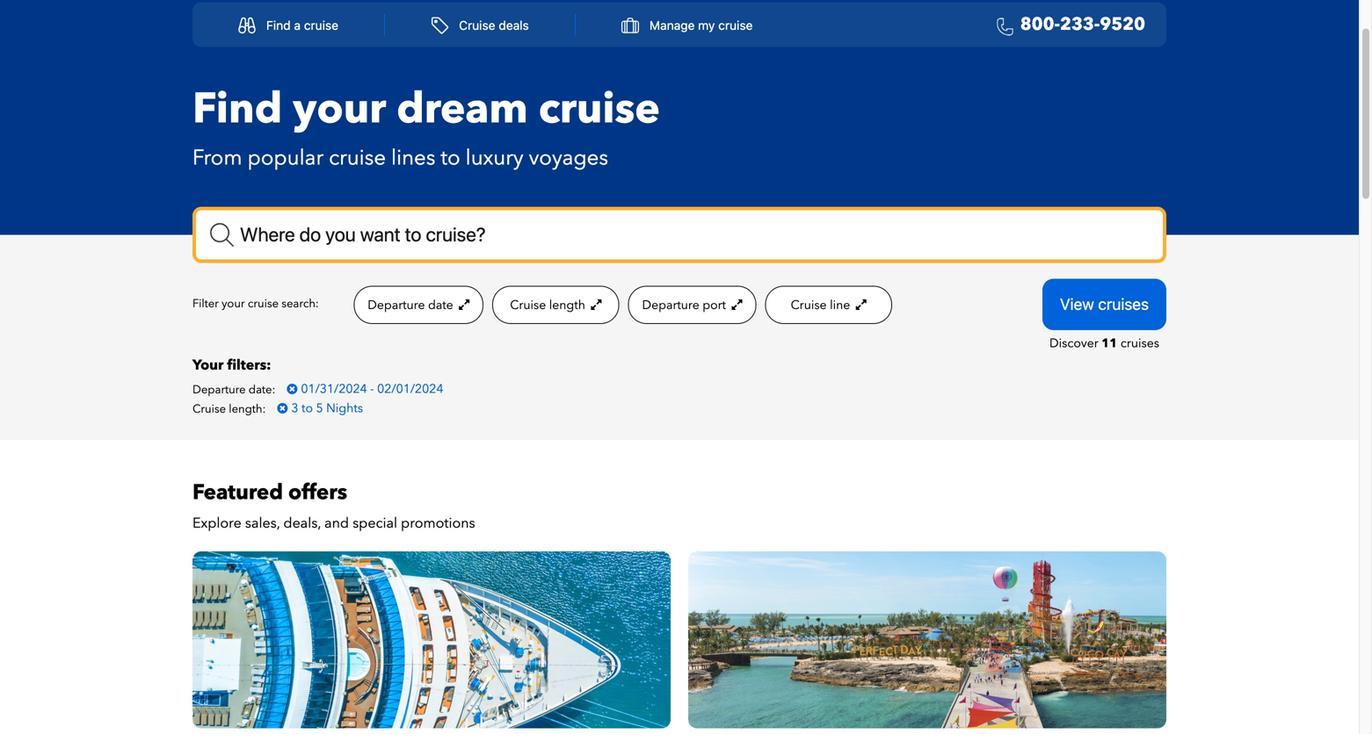 Task type: describe. For each thing, give the bounding box(es) containing it.
nights
[[326, 400, 363, 417]]

length
[[549, 297, 585, 314]]

3 to 5 nights
[[291, 400, 363, 417]]

800-233-9520
[[1020, 12, 1145, 36]]

view
[[1060, 295, 1094, 314]]

date:
[[249, 382, 275, 398]]

3
[[291, 400, 298, 417]]

your for find
[[293, 80, 386, 138]]

cruise length
[[510, 297, 588, 314]]

find for your
[[192, 80, 282, 138]]

your for filter
[[222, 296, 245, 312]]

offers
[[288, 478, 347, 507]]

your filters:
[[192, 356, 271, 375]]

times circle image for 3
[[277, 402, 288, 415]]

your
[[192, 356, 224, 375]]

manage my cruise
[[650, 18, 753, 33]]

departure port button
[[628, 286, 756, 324]]

cruise length:
[[192, 401, 266, 417]]

from
[[192, 143, 242, 172]]

discover
[[1049, 335, 1098, 352]]

cruise line
[[791, 297, 853, 314]]

expand image for departure date
[[456, 299, 470, 311]]

cruise deals
[[459, 18, 529, 33]]

cruise for manage my cruise
[[718, 18, 753, 33]]

line
[[830, 297, 850, 314]]

01/31/2024 - 02/01/2024
[[301, 381, 443, 398]]

expand image for departure port
[[729, 299, 742, 311]]

popular
[[247, 143, 324, 172]]

0 horizontal spatial to
[[301, 400, 313, 417]]

800-
[[1020, 12, 1060, 36]]

cruise for cruise deals
[[459, 18, 495, 33]]

1 vertical spatial cruises
[[1121, 335, 1159, 352]]

filter your cruise search:
[[192, 296, 319, 312]]

discover 11 cruises
[[1049, 335, 1159, 352]]

port
[[702, 297, 726, 314]]

filters:
[[227, 356, 271, 375]]

02/01/2024
[[377, 381, 443, 398]]

5
[[316, 400, 323, 417]]

featured
[[192, 478, 283, 507]]

voyages
[[529, 143, 608, 172]]

and
[[324, 514, 349, 533]]

departure for departure date:
[[192, 382, 246, 398]]

cruises inside the view cruises link
[[1098, 295, 1149, 314]]

cruise for cruise length
[[510, 297, 546, 314]]

cruise left lines
[[329, 143, 386, 172]]

01/31/2024
[[301, 381, 367, 398]]

manage my cruise button
[[602, 8, 772, 42]]

9520
[[1100, 12, 1145, 36]]

departure for departure port
[[642, 297, 699, 314]]

view cruises link
[[1042, 279, 1166, 330]]



Task type: vqa. For each thing, say whether or not it's contained in the screenshot.
bottommost to
yes



Task type: locate. For each thing, give the bounding box(es) containing it.
cruise inside 'link'
[[459, 18, 495, 33]]

times circle image inside 3 to 5 nights link
[[277, 402, 288, 415]]

cruises right 11
[[1121, 335, 1159, 352]]

1 horizontal spatial your
[[293, 80, 386, 138]]

to inside "find your dream cruise from popular cruise lines to luxury voyages"
[[441, 143, 460, 172]]

times circle image up 3
[[287, 383, 297, 395]]

expand image for cruise length
[[588, 299, 602, 311]]

times circle image left 3
[[277, 402, 288, 415]]

cruises
[[1098, 295, 1149, 314], [1121, 335, 1159, 352]]

233-
[[1060, 12, 1100, 36]]

cruise right a
[[304, 18, 338, 33]]

cruise inside dropdown button
[[718, 18, 753, 33]]

0 horizontal spatial departure
[[192, 382, 246, 398]]

cruise for cruise line
[[791, 297, 827, 314]]

to right lines
[[441, 143, 460, 172]]

2 expand image from the left
[[588, 299, 602, 311]]

departure inside button
[[368, 297, 425, 314]]

1 vertical spatial find
[[192, 80, 282, 138]]

deals
[[499, 18, 529, 33]]

0 vertical spatial find
[[266, 18, 291, 33]]

cheap cruises image
[[688, 552, 1166, 729]]

find
[[266, 18, 291, 33], [192, 80, 282, 138]]

cruise up voyages
[[539, 80, 660, 138]]

promotions
[[401, 514, 475, 533]]

1 vertical spatial to
[[301, 400, 313, 417]]

departure for departure date
[[368, 297, 425, 314]]

departure left date
[[368, 297, 425, 314]]

cruise left 'search:'
[[248, 296, 279, 312]]

times circle image for 01/31/2024
[[287, 383, 297, 395]]

4 expand image from the left
[[853, 299, 866, 311]]

cruises up 11
[[1098, 295, 1149, 314]]

filter
[[192, 296, 219, 312]]

expand image for cruise line
[[853, 299, 866, 311]]

find inside "find your dream cruise from popular cruise lines to luxury voyages"
[[192, 80, 282, 138]]

times circle image inside 01/31/2024 - 02/01/2024 link
[[287, 383, 297, 395]]

cruise length button
[[492, 286, 619, 324]]

11
[[1102, 335, 1117, 352]]

expand image inside 'cruise line' button
[[853, 299, 866, 311]]

dream
[[397, 80, 528, 138]]

expand image right length
[[588, 299, 602, 311]]

expand image right line
[[853, 299, 866, 311]]

1 expand image from the left
[[456, 299, 470, 311]]

cruise sale image
[[192, 552, 671, 729]]

deals,
[[283, 514, 321, 533]]

cruise for find a cruise
[[304, 18, 338, 33]]

find your dream cruise from popular cruise lines to luxury voyages
[[192, 80, 660, 172]]

departure
[[368, 297, 425, 314], [642, 297, 699, 314], [192, 382, 246, 398]]

departure date:
[[192, 382, 275, 398]]

lines
[[391, 143, 435, 172]]

0 vertical spatial your
[[293, 80, 386, 138]]

-
[[370, 381, 374, 398]]

cruise line button
[[765, 286, 892, 324]]

departure left port
[[642, 297, 699, 314]]

find a cruise
[[266, 18, 338, 33]]

1 vertical spatial times circle image
[[277, 402, 288, 415]]

0 horizontal spatial your
[[222, 296, 245, 312]]

1 horizontal spatial departure
[[368, 297, 425, 314]]

travel menu navigation
[[192, 2, 1166, 47]]

featured offers explore sales, deals, and special promotions
[[192, 478, 475, 533]]

your right filter
[[222, 296, 245, 312]]

cruise down the departure date:
[[192, 401, 226, 417]]

to
[[441, 143, 460, 172], [301, 400, 313, 417]]

luxury
[[466, 143, 523, 172]]

length:
[[229, 401, 266, 417]]

manage
[[650, 18, 695, 33]]

cruise
[[304, 18, 338, 33], [718, 18, 753, 33], [539, 80, 660, 138], [329, 143, 386, 172], [248, 296, 279, 312]]

times circle image
[[287, 383, 297, 395], [277, 402, 288, 415]]

to left "5"
[[301, 400, 313, 417]]

0 vertical spatial times circle image
[[287, 383, 297, 395]]

your inside "find your dream cruise from popular cruise lines to luxury voyages"
[[293, 80, 386, 138]]

3 expand image from the left
[[729, 299, 742, 311]]

a
[[294, 18, 301, 33]]

cruise
[[459, 18, 495, 33], [510, 297, 546, 314], [791, 297, 827, 314], [192, 401, 226, 417]]

my
[[698, 18, 715, 33]]

cruise right my
[[718, 18, 753, 33]]

search:
[[282, 296, 319, 312]]

view cruises
[[1060, 295, 1149, 314]]

cruise for filter your cruise search:
[[248, 296, 279, 312]]

1 horizontal spatial to
[[441, 143, 460, 172]]

departure port
[[642, 297, 729, 314]]

cruise left length
[[510, 297, 546, 314]]

find a cruise link
[[219, 8, 358, 42]]

cruise left line
[[791, 297, 827, 314]]

cruise for cruise length:
[[192, 401, 226, 417]]

find for a
[[266, 18, 291, 33]]

departure up cruise length:
[[192, 382, 246, 398]]

0 vertical spatial to
[[441, 143, 460, 172]]

date
[[428, 297, 453, 314]]

expand image inside the departure port 'button'
[[729, 299, 742, 311]]

2 horizontal spatial departure
[[642, 297, 699, 314]]

your
[[293, 80, 386, 138], [222, 296, 245, 312]]

cruise inside button
[[791, 297, 827, 314]]

800-233-9520 link
[[990, 12, 1145, 38]]

cruise left deals
[[459, 18, 495, 33]]

3 to 5 nights link
[[268, 399, 372, 418]]

1 vertical spatial your
[[222, 296, 245, 312]]

sales,
[[245, 514, 280, 533]]

None field
[[192, 207, 1166, 263]]

0 vertical spatial cruises
[[1098, 295, 1149, 314]]

your up popular
[[293, 80, 386, 138]]

departure date button
[[354, 286, 484, 324]]

expand image inside cruise length button
[[588, 299, 602, 311]]

find up from
[[192, 80, 282, 138]]

cruise deals link
[[412, 8, 548, 42]]

find left a
[[266, 18, 291, 33]]

Where do you want to cruise? text field
[[192, 207, 1166, 263]]

01/31/2024 - 02/01/2024 link
[[278, 379, 452, 399]]

expand image inside 'departure date' button
[[456, 299, 470, 311]]

find inside travel menu navigation
[[266, 18, 291, 33]]

departure date
[[368, 297, 456, 314]]

special
[[353, 514, 397, 533]]

cruise inside button
[[510, 297, 546, 314]]

expand image
[[456, 299, 470, 311], [588, 299, 602, 311], [729, 299, 742, 311], [853, 299, 866, 311]]

expand image right date
[[456, 299, 470, 311]]

explore
[[192, 514, 242, 533]]

expand image right port
[[729, 299, 742, 311]]

departure inside 'button'
[[642, 297, 699, 314]]



